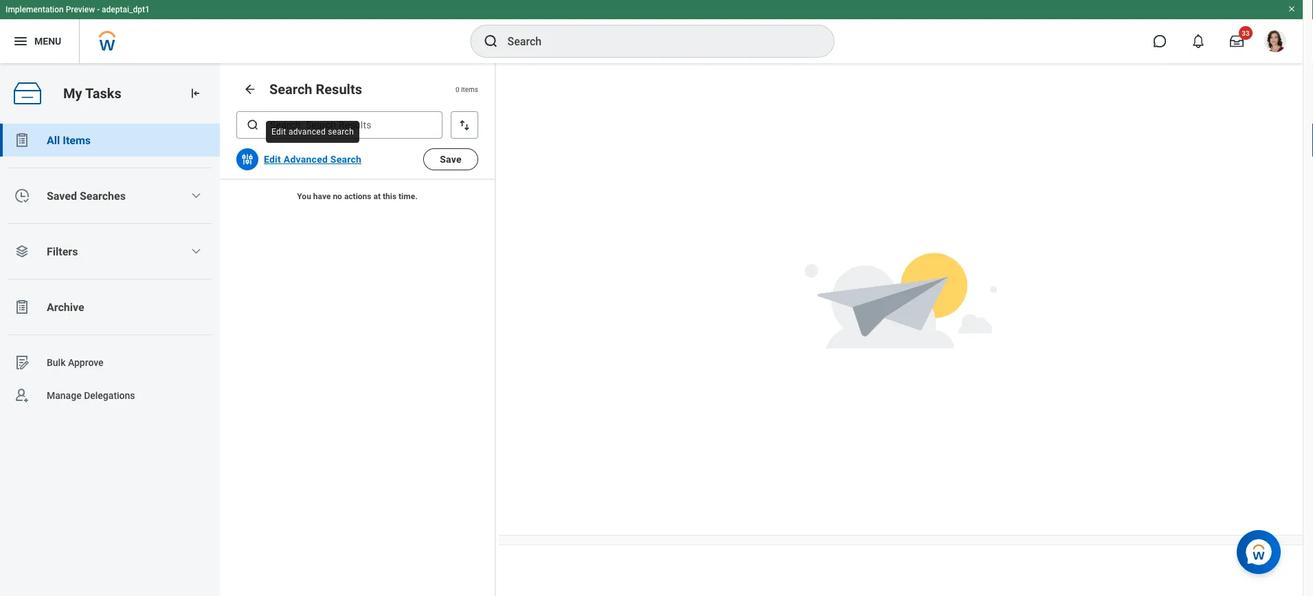 Task type: vqa. For each thing, say whether or not it's contained in the screenshot.
'Department' within Recruiting Department LINK
no



Task type: describe. For each thing, give the bounding box(es) containing it.
chevron down image for saved searches
[[191, 190, 202, 201]]

0 items
[[456, 85, 478, 93]]

search inside button
[[330, 154, 362, 165]]

implementation preview -   adeptai_dpt1
[[5, 5, 150, 14]]

chevron down image for filters
[[191, 246, 202, 257]]

all items
[[47, 134, 91, 147]]

0 vertical spatial search
[[269, 81, 312, 97]]

bulk approve
[[47, 357, 104, 368]]

manage delegations
[[47, 390, 135, 401]]

results
[[316, 81, 362, 97]]

notifications large image
[[1192, 34, 1206, 48]]

edit for edit advanced search
[[264, 154, 281, 165]]

bulk
[[47, 357, 66, 368]]

advanced
[[284, 154, 328, 165]]

close environment banner image
[[1288, 5, 1296, 13]]

0
[[456, 85, 460, 93]]

manage
[[47, 390, 82, 401]]

searches
[[80, 189, 126, 202]]

items
[[461, 85, 478, 93]]

arrow left image
[[243, 82, 257, 96]]

implementation
[[5, 5, 64, 14]]

no
[[333, 192, 342, 201]]

bulk approve link
[[0, 346, 220, 379]]

approve
[[68, 357, 104, 368]]

sort image
[[458, 118, 471, 132]]

filters button
[[0, 235, 220, 268]]

archive
[[47, 301, 84, 314]]

menu banner
[[0, 0, 1303, 63]]

tasks
[[85, 85, 121, 101]]

menu button
[[0, 19, 79, 63]]

preview
[[66, 5, 95, 14]]

item list element
[[220, 63, 496, 597]]

33
[[1242, 29, 1250, 37]]

configure image
[[241, 153, 254, 166]]



Task type: locate. For each thing, give the bounding box(es) containing it.
-
[[97, 5, 100, 14]]

my
[[63, 85, 82, 101]]

clipboard image inside all items button
[[14, 132, 30, 148]]

profile logan mcneil image
[[1265, 30, 1287, 55]]

search image
[[483, 33, 499, 49], [246, 118, 260, 132]]

this
[[383, 192, 397, 201]]

search down search
[[330, 154, 362, 165]]

you
[[297, 192, 311, 201]]

all items button
[[0, 124, 220, 157]]

you have no actions at this time.
[[297, 192, 418, 201]]

search right arrow left "image"
[[269, 81, 312, 97]]

items
[[63, 134, 91, 147]]

chevron down image inside filters dropdown button
[[191, 246, 202, 257]]

transformation import image
[[188, 87, 202, 100]]

1 horizontal spatial search image
[[483, 33, 499, 49]]

manage delegations link
[[0, 379, 220, 412]]

inbox large image
[[1230, 34, 1244, 48]]

saved
[[47, 189, 77, 202]]

list
[[0, 124, 220, 412]]

clipboard image for archive
[[14, 299, 30, 315]]

2 chevron down image from the top
[[191, 246, 202, 257]]

perspective image
[[14, 243, 30, 260]]

filters
[[47, 245, 78, 258]]

edit advanced search
[[271, 127, 354, 137]]

0 vertical spatial edit
[[271, 127, 286, 137]]

edit inside tooltip
[[271, 127, 286, 137]]

edit for edit advanced search
[[271, 127, 286, 137]]

chevron down image
[[191, 190, 202, 201], [191, 246, 202, 257]]

at
[[374, 192, 381, 201]]

search results
[[269, 81, 362, 97]]

2 clipboard image from the top
[[14, 299, 30, 315]]

Search: Search Results text field
[[236, 111, 443, 139]]

save
[[440, 154, 462, 165]]

advanced
[[289, 127, 326, 137]]

search image inside item list element
[[246, 118, 260, 132]]

1 clipboard image from the top
[[14, 132, 30, 148]]

edit advanced search button
[[258, 146, 367, 173]]

edit advanced search tooltip
[[263, 118, 362, 146]]

1 vertical spatial search image
[[246, 118, 260, 132]]

adeptai_dpt1
[[102, 5, 150, 14]]

user plus image
[[14, 388, 30, 404]]

save button
[[423, 148, 478, 170]]

delegations
[[84, 390, 135, 401]]

search
[[328, 127, 354, 137]]

0 horizontal spatial search image
[[246, 118, 260, 132]]

clock check image
[[14, 188, 30, 204]]

clipboard image
[[14, 132, 30, 148], [14, 299, 30, 315]]

edit right configure image
[[264, 154, 281, 165]]

edit inside button
[[264, 154, 281, 165]]

my tasks element
[[0, 63, 220, 597]]

edit advanced search
[[264, 154, 362, 165]]

Search Workday  search field
[[508, 26, 806, 56]]

edit left advanced in the top of the page
[[271, 127, 286, 137]]

search
[[269, 81, 312, 97], [330, 154, 362, 165]]

all
[[47, 134, 60, 147]]

clipboard image for all items
[[14, 132, 30, 148]]

0 horizontal spatial search
[[269, 81, 312, 97]]

clipboard image left archive
[[14, 299, 30, 315]]

1 horizontal spatial search
[[330, 154, 362, 165]]

1 vertical spatial search
[[330, 154, 362, 165]]

clipboard image inside archive button
[[14, 299, 30, 315]]

saved searches button
[[0, 179, 220, 212]]

menu
[[34, 35, 61, 47]]

1 vertical spatial clipboard image
[[14, 299, 30, 315]]

edit
[[271, 127, 286, 137], [264, 154, 281, 165]]

have
[[313, 192, 331, 201]]

1 vertical spatial edit
[[264, 154, 281, 165]]

actions
[[344, 192, 371, 201]]

33 button
[[1222, 26, 1253, 56]]

0 vertical spatial chevron down image
[[191, 190, 202, 201]]

1 vertical spatial chevron down image
[[191, 246, 202, 257]]

saved searches
[[47, 189, 126, 202]]

time.
[[399, 192, 418, 201]]

1 chevron down image from the top
[[191, 190, 202, 201]]

chevron down image inside saved searches dropdown button
[[191, 190, 202, 201]]

archive button
[[0, 291, 220, 324]]

justify image
[[12, 33, 29, 49]]

my tasks
[[63, 85, 121, 101]]

clipboard image left all
[[14, 132, 30, 148]]

0 vertical spatial search image
[[483, 33, 499, 49]]

0 vertical spatial clipboard image
[[14, 132, 30, 148]]

list containing all items
[[0, 124, 220, 412]]

rename image
[[14, 355, 30, 371]]



